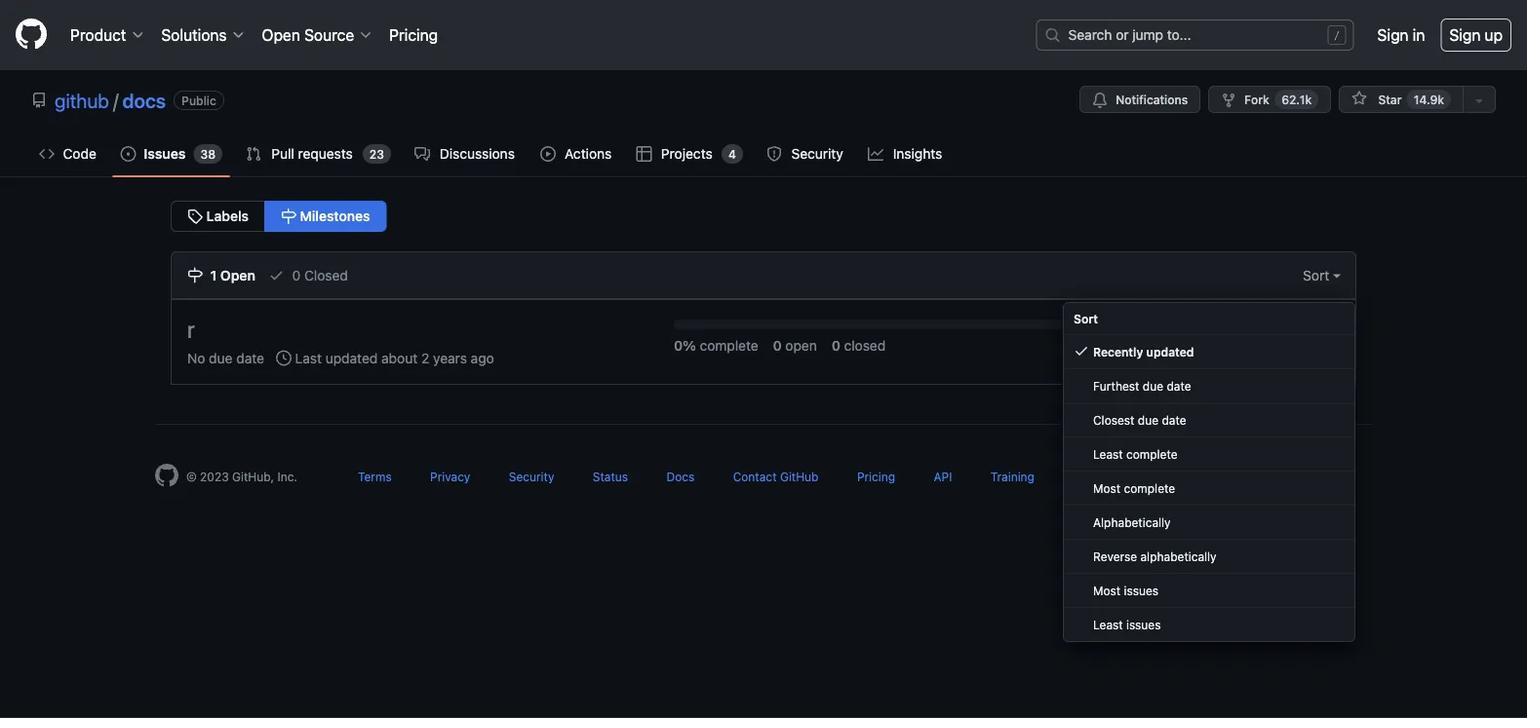 Task type: vqa. For each thing, say whether or not it's contained in the screenshot.
comment discussion icon
yes



Task type: locate. For each thing, give the bounding box(es) containing it.
2 least from the top
[[1094, 618, 1123, 632]]

most up alphabetically at the bottom right of the page
[[1094, 482, 1121, 496]]

0 vertical spatial due
[[209, 350, 233, 366]]

sign for sign in
[[1378, 26, 1409, 44]]

0 left closed
[[832, 338, 841, 354]]

complete
[[700, 338, 759, 354], [1127, 448, 1178, 461], [1124, 482, 1176, 496]]

1 vertical spatial complete
[[1127, 448, 1178, 461]]

0 vertical spatial pricing link
[[382, 16, 446, 55]]

due for no
[[209, 350, 233, 366]]

1 horizontal spatial updated
[[1147, 345, 1194, 359]]

issues
[[144, 146, 186, 162]]

tag image
[[187, 209, 203, 224]]

status
[[593, 470, 628, 484]]

0 vertical spatial most
[[1094, 482, 1121, 496]]

api
[[934, 470, 952, 484]]

0
[[292, 267, 301, 283], [773, 338, 782, 354], [832, 338, 841, 354]]

2 vertical spatial due
[[1138, 414, 1159, 427]]

1 horizontal spatial sort
[[1303, 267, 1333, 283]]

privacy link
[[430, 470, 471, 484]]

1 sign from the left
[[1378, 26, 1409, 44]]

updated up furthest due date
[[1147, 345, 1194, 359]]

0%
[[674, 338, 696, 354]]

star 14.9k
[[1376, 93, 1445, 106]]

fork 62.1k
[[1245, 93, 1312, 106]]

issues for most issues
[[1124, 584, 1159, 598]]

due for furthest
[[1143, 379, 1164, 393]]

0 open
[[773, 338, 817, 354]]

docs link
[[122, 89, 166, 112]]

pricing for pricing link to the bottom
[[857, 470, 896, 484]]

0 left open
[[773, 338, 782, 354]]

most complete
[[1094, 482, 1176, 496]]

sign
[[1378, 26, 1409, 44], [1450, 26, 1481, 44]]

footer
[[139, 424, 1388, 536]]

sign left up
[[1450, 26, 1481, 44]]

projects
[[661, 146, 713, 162]]

security left the status link
[[509, 470, 554, 484]]

sign for sign up
[[1450, 26, 1481, 44]]

0 horizontal spatial sign
[[1378, 26, 1409, 44]]

updated right last
[[326, 350, 378, 366]]

0 horizontal spatial pricing
[[389, 26, 438, 44]]

1 vertical spatial date
[[1167, 379, 1192, 393]]

api link
[[934, 470, 952, 484]]

due inside closest due date link
[[1138, 414, 1159, 427]]

sign inside 'link'
[[1450, 26, 1481, 44]]

menu
[[1063, 302, 1356, 643]]

0           closed
[[288, 267, 348, 283]]

complete right 0%
[[700, 338, 759, 354]]

issue element
[[171, 201, 387, 232]]

menu containing sort
[[1063, 302, 1356, 643]]

discussions link
[[407, 139, 525, 169]]

4
[[729, 147, 737, 161]]

sign up link
[[1441, 19, 1512, 52]]

github,
[[232, 470, 274, 484]]

milestone image
[[187, 268, 203, 283]]

1
[[210, 267, 217, 283]]

1 vertical spatial security
[[509, 470, 554, 484]]

0 horizontal spatial sort
[[1074, 312, 1098, 326]]

contact
[[733, 470, 777, 484]]

date for furthest due date
[[1167, 379, 1192, 393]]

pricing inside pricing link
[[389, 26, 438, 44]]

docs
[[667, 470, 695, 484]]

notifications link
[[1080, 86, 1201, 113]]

sort inside popup button
[[1303, 267, 1333, 283]]

most inside 'link'
[[1094, 482, 1121, 496]]

r
[[187, 316, 195, 343]]

1 vertical spatial pricing
[[857, 470, 896, 484]]

0 vertical spatial date
[[236, 350, 264, 366]]

1 horizontal spatial sign
[[1450, 26, 1481, 44]]

0 horizontal spatial updated
[[326, 350, 378, 366]]

0 horizontal spatial security link
[[509, 470, 554, 484]]

docs link
[[667, 470, 695, 484]]

status link
[[593, 470, 628, 484]]

open
[[786, 338, 817, 354]]

homepage image
[[155, 464, 179, 488]]

0 right check icon
[[292, 267, 301, 283]]

0 vertical spatial security
[[792, 146, 844, 162]]

0 horizontal spatial security
[[509, 470, 554, 484]]

1 vertical spatial issues
[[1127, 618, 1161, 632]]

©
[[186, 470, 197, 484]]

code
[[63, 146, 96, 162]]

due right no
[[209, 350, 233, 366]]

0 vertical spatial issues
[[1124, 584, 1159, 598]]

updated
[[1147, 345, 1194, 359], [326, 350, 378, 366]]

search image
[[1045, 27, 1061, 43]]

least down most issues
[[1094, 618, 1123, 632]]

most for most complete
[[1094, 482, 1121, 496]]

contact github link
[[733, 470, 819, 484]]

pricing link
[[382, 16, 446, 55], [857, 470, 896, 484]]

1           open link
[[187, 253, 256, 299]]

pull requests
[[271, 146, 353, 162]]

1 horizontal spatial security link
[[759, 139, 853, 169]]

1 vertical spatial sort
[[1074, 312, 1098, 326]]

most complete link
[[1064, 472, 1355, 506]]

security link left graph image
[[759, 139, 853, 169]]

closed
[[304, 267, 348, 283]]

1 vertical spatial due
[[1143, 379, 1164, 393]]

complete down least complete
[[1124, 482, 1176, 496]]

1 least from the top
[[1094, 448, 1123, 461]]

due right 'closest'
[[1138, 414, 1159, 427]]

issues
[[1124, 584, 1159, 598], [1127, 618, 1161, 632]]

0 inside 'link'
[[292, 267, 301, 283]]

footer containing © 2023 github, inc.
[[139, 424, 1388, 536]]

sign left in
[[1378, 26, 1409, 44]]

pricing
[[389, 26, 438, 44], [857, 470, 896, 484]]

security right shield icon at the right of page
[[792, 146, 844, 162]]

2 most from the top
[[1094, 584, 1121, 598]]

date down recently updated link on the right of page
[[1167, 379, 1192, 393]]

search or jump to...
[[1069, 27, 1192, 43]]

recently
[[1094, 345, 1144, 359]]

least complete
[[1094, 448, 1178, 461]]

pricing inside "footer"
[[857, 470, 896, 484]]

issue opened image
[[120, 146, 136, 162]]

blog
[[1073, 470, 1098, 484]]

least issues link
[[1064, 609, 1355, 642]]

complete inside 'link'
[[1124, 482, 1176, 496]]

date left clock icon
[[236, 350, 264, 366]]

most issues link
[[1064, 575, 1355, 609]]

due down recently updated
[[1143, 379, 1164, 393]]

1 horizontal spatial pricing link
[[857, 470, 896, 484]]

1 vertical spatial least
[[1094, 618, 1123, 632]]

1 horizontal spatial 0
[[773, 338, 782, 354]]

0 vertical spatial complete
[[700, 338, 759, 354]]

search or jump to... button
[[1037, 20, 1354, 50]]

no due date
[[187, 350, 264, 366]]

complete up about
[[1127, 448, 1178, 461]]

issues down reverse alphabetically
[[1124, 584, 1159, 598]]

0 vertical spatial sort
[[1303, 267, 1333, 283]]

date for no due date
[[236, 350, 264, 366]]

0 for 0           closed
[[292, 267, 301, 283]]

issues down most issues
[[1127, 618, 1161, 632]]

security link
[[759, 139, 853, 169], [509, 470, 554, 484]]

/
[[113, 89, 118, 112]]

labels link
[[171, 201, 265, 232]]

least up blog
[[1094, 448, 1123, 461]]

furthest due date
[[1094, 379, 1192, 393]]

updated for recently
[[1147, 345, 1194, 359]]

© 2023 github, inc.
[[186, 470, 297, 484]]

furthest due date link
[[1064, 370, 1355, 404]]

github
[[780, 470, 819, 484]]

1 horizontal spatial pricing
[[857, 470, 896, 484]]

repo forked image
[[1221, 93, 1237, 108]]

code link
[[31, 139, 105, 169]]

comment discussion image
[[415, 146, 430, 162]]

1 most from the top
[[1094, 482, 1121, 496]]

reverse alphabetically link
[[1064, 540, 1355, 575]]

insights link
[[861, 139, 952, 169]]

due inside furthest due date link
[[1143, 379, 1164, 393]]

0 vertical spatial least
[[1094, 448, 1123, 461]]

public
[[182, 94, 216, 107]]

due
[[209, 350, 233, 366], [1143, 379, 1164, 393], [1138, 414, 1159, 427]]

date down furthest due date
[[1162, 414, 1187, 427]]

0 horizontal spatial 0
[[292, 267, 301, 283]]

closed
[[844, 338, 886, 354]]

terms link
[[358, 470, 392, 484]]

2 sign from the left
[[1450, 26, 1481, 44]]

closest due date
[[1094, 414, 1187, 427]]

1           open
[[207, 267, 256, 283]]

alphabetically
[[1094, 516, 1171, 530]]

you must be signed in to add this repository to a list image
[[1472, 93, 1488, 108]]

2 vertical spatial date
[[1162, 414, 1187, 427]]

most for most issues
[[1094, 584, 1121, 598]]

1 vertical spatial most
[[1094, 584, 1121, 598]]

updated for last
[[326, 350, 378, 366]]

insights
[[893, 146, 943, 162]]

2 horizontal spatial 0
[[832, 338, 841, 354]]

date for closest due date
[[1162, 414, 1187, 427]]

actions
[[565, 146, 612, 162]]

0 vertical spatial pricing
[[389, 26, 438, 44]]

security link left the status link
[[509, 470, 554, 484]]

2 vertical spatial complete
[[1124, 482, 1176, 496]]

62.1k
[[1282, 93, 1312, 106]]

shield image
[[767, 146, 782, 162]]

most down 'reverse'
[[1094, 584, 1121, 598]]

1 vertical spatial security link
[[509, 470, 554, 484]]



Task type: describe. For each thing, give the bounding box(es) containing it.
pricing for the left pricing link
[[389, 26, 438, 44]]

docs
[[122, 89, 166, 112]]

closest
[[1094, 414, 1135, 427]]

recently updated
[[1094, 345, 1194, 359]]

1 horizontal spatial security
[[792, 146, 844, 162]]

homepage image
[[16, 18, 47, 50]]

last
[[295, 350, 322, 366]]

least complete link
[[1064, 438, 1355, 472]]

0           closed link
[[269, 253, 348, 299]]

reverse
[[1094, 550, 1138, 564]]

actions link
[[532, 139, 621, 169]]

star image
[[1352, 91, 1368, 106]]

notifications
[[1116, 93, 1188, 106]]

graph image
[[868, 146, 884, 162]]

0 for 0 closed
[[832, 338, 841, 354]]

complete for 0% complete
[[700, 338, 759, 354]]

git pull request image
[[246, 146, 262, 162]]

sign in
[[1378, 26, 1426, 44]]

last updated about 2 years ago
[[291, 350, 494, 366]]

contact github
[[733, 470, 819, 484]]

up
[[1485, 26, 1503, 44]]

14906 users starred this repository element
[[1407, 90, 1452, 109]]

labels
[[203, 208, 249, 224]]

least for least complete
[[1094, 448, 1123, 461]]

about
[[382, 350, 418, 366]]

inc.
[[277, 470, 297, 484]]

bell image
[[1093, 93, 1108, 108]]

milestone image
[[281, 209, 297, 224]]

to...
[[1168, 27, 1192, 43]]

search
[[1069, 27, 1113, 43]]

repo image
[[31, 93, 47, 108]]

security link inside "footer"
[[509, 470, 554, 484]]

privacy
[[430, 470, 471, 484]]

pull
[[271, 146, 294, 162]]

23
[[370, 147, 384, 161]]

no
[[187, 350, 205, 366]]

table image
[[637, 146, 652, 162]]

recently updated link
[[1064, 336, 1355, 370]]

0 vertical spatial security link
[[759, 139, 853, 169]]

furthest
[[1094, 379, 1140, 393]]

0 for 0 open
[[773, 338, 782, 354]]

in
[[1413, 26, 1426, 44]]

training
[[991, 470, 1035, 484]]

requests
[[298, 146, 353, 162]]

check image
[[1074, 343, 1090, 359]]

about link
[[1136, 470, 1170, 484]]

sign in link
[[1378, 23, 1426, 47]]

issues for least issues
[[1127, 618, 1161, 632]]

clock image
[[276, 350, 291, 366]]

complete for most complete
[[1124, 482, 1176, 496]]

0 closed
[[832, 338, 886, 354]]

terms
[[358, 470, 392, 484]]

open
[[220, 267, 256, 283]]

2023
[[200, 470, 229, 484]]

discussions
[[440, 146, 515, 162]]

ago
[[471, 350, 494, 366]]

complete for least complete
[[1127, 448, 1178, 461]]

play image
[[540, 146, 556, 162]]

alphabetically
[[1141, 550, 1217, 564]]

about
[[1136, 470, 1170, 484]]

star
[[1379, 93, 1402, 106]]

github
[[55, 89, 109, 112]]

blog link
[[1073, 470, 1098, 484]]

0 horizontal spatial pricing link
[[382, 16, 446, 55]]

sort button
[[1289, 253, 1356, 299]]

code image
[[39, 146, 55, 162]]

r link
[[187, 316, 195, 343]]

38
[[200, 147, 216, 161]]

least issues
[[1094, 618, 1161, 632]]

sign up
[[1450, 26, 1503, 44]]

years
[[433, 350, 467, 366]]

due for closest
[[1138, 414, 1159, 427]]

14.9k
[[1414, 93, 1445, 106]]

fork
[[1245, 93, 1270, 106]]

github / docs
[[55, 89, 166, 112]]

2
[[421, 350, 429, 366]]

github link
[[55, 89, 109, 112]]

check image
[[269, 268, 285, 283]]

or
[[1116, 27, 1129, 43]]

0% complete
[[674, 338, 759, 354]]

training link
[[991, 470, 1035, 484]]

1 vertical spatial pricing link
[[857, 470, 896, 484]]

least for least issues
[[1094, 618, 1123, 632]]

jump
[[1133, 27, 1164, 43]]

closest due date link
[[1064, 404, 1355, 438]]



